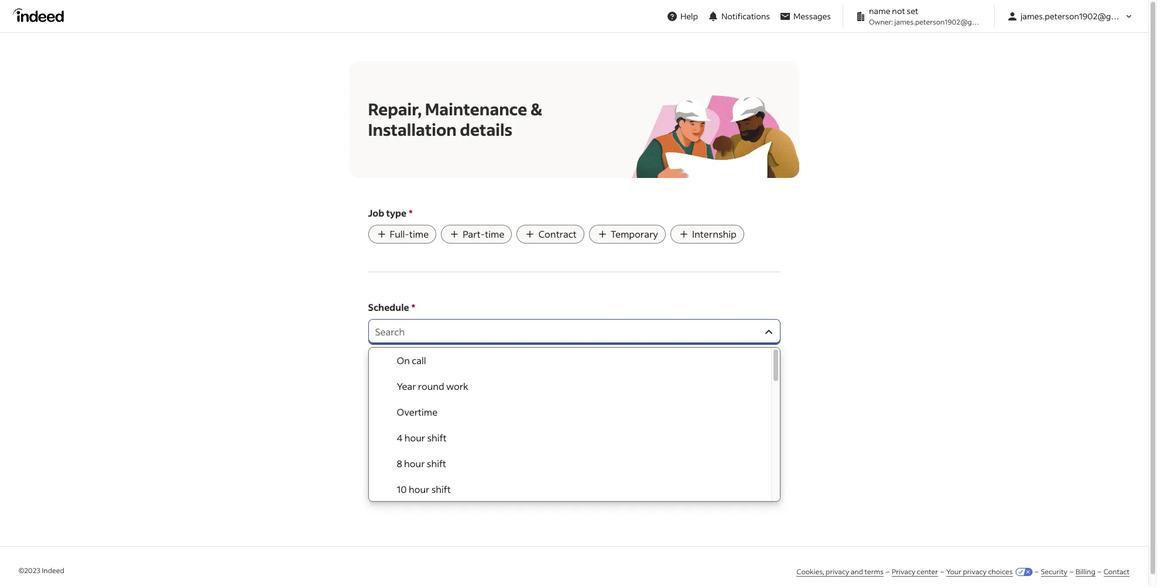 Task type: locate. For each thing, give the bounding box(es) containing it.
©2023 indeed
[[19, 566, 64, 575]]

your privacy choices
[[947, 568, 1013, 576]]

work
[[446, 380, 469, 392]]

1 privacy from the left
[[826, 568, 850, 576]]

internship
[[692, 228, 737, 240]]

billing
[[1076, 568, 1096, 576]]

overtime
[[397, 406, 438, 418]]

list box containing on call
[[369, 348, 780, 503]]

privacy center link
[[892, 568, 938, 577]]

messages
[[794, 11, 831, 22]]

0 horizontal spatial privacy
[[826, 568, 850, 576]]

james.peterson1902@gmail.com button
[[1002, 5, 1145, 27]]

10 down "8"
[[397, 483, 407, 496]]

10
[[390, 381, 400, 393], [397, 483, 407, 496]]

owner:
[[869, 18, 893, 26]]

&
[[531, 98, 542, 119]]

– left your
[[941, 568, 944, 576]]

choices
[[988, 568, 1013, 576]]

2 time from the left
[[485, 228, 505, 240]]

call inside option
[[412, 354, 426, 367]]

– right billing
[[1098, 568, 1102, 576]]

terms
[[865, 568, 884, 576]]

privacy
[[826, 568, 850, 576], [963, 568, 987, 576]]

james.peterson1902@gmail.com
[[1021, 11, 1145, 22], [895, 18, 1001, 26]]

*
[[409, 207, 413, 219], [412, 301, 415, 313]]

privacy
[[892, 568, 916, 576]]

2 privacy from the left
[[963, 568, 987, 576]]

Search text field
[[368, 319, 762, 345]]

on
[[397, 354, 410, 367], [390, 357, 403, 370]]

shift left work
[[424, 381, 444, 393]]

–
[[886, 568, 890, 576], [941, 568, 944, 576], [1035, 568, 1039, 576], [1070, 568, 1074, 576], [1098, 568, 1102, 576]]

on call inside option
[[397, 354, 426, 367]]

1 horizontal spatial privacy
[[963, 568, 987, 576]]

year
[[397, 380, 416, 392]]

10 hour shift down 8 hour shift
[[397, 483, 451, 496]]

* right type
[[409, 207, 413, 219]]

full-
[[390, 228, 409, 240]]

cookies, privacy and terms – privacy center –
[[797, 568, 944, 576]]

hour
[[402, 381, 423, 393], [405, 432, 425, 444], [404, 457, 425, 470], [409, 483, 430, 496]]

0 horizontal spatial james.peterson1902@gmail.com
[[895, 18, 1001, 26]]

schedule *
[[368, 301, 415, 313]]

call up round
[[412, 354, 426, 367]]

10 up the overtime
[[390, 381, 400, 393]]

0 vertical spatial 10
[[390, 381, 400, 393]]

cookies, privacy and terms link
[[797, 568, 884, 577]]

on call
[[397, 354, 426, 367], [390, 357, 419, 370]]

job
[[368, 207, 384, 219]]

– left the security
[[1035, 568, 1039, 576]]

0 horizontal spatial time
[[409, 228, 429, 240]]

3 – from the left
[[1035, 568, 1039, 576]]

4
[[397, 432, 403, 444]]

* right schedule
[[412, 301, 415, 313]]

10 hour shift up the overtime
[[390, 381, 444, 393]]

shift
[[424, 381, 444, 393], [427, 432, 447, 444], [427, 457, 446, 470], [432, 483, 451, 496]]

billing link
[[1076, 568, 1096, 577]]

privacy left and
[[826, 568, 850, 576]]

james.peterson1902@gmail.com inside name not set owner: james.peterson1902@gmail.com
[[895, 18, 1001, 26]]

job type *
[[368, 207, 413, 219]]

your privacy choices link
[[947, 568, 1013, 577]]

center
[[917, 568, 938, 576]]

0 vertical spatial *
[[409, 207, 413, 219]]

1 horizontal spatial time
[[485, 228, 505, 240]]

privacy right your
[[963, 568, 987, 576]]

back
[[396, 480, 418, 493]]

your
[[947, 568, 962, 576]]

name not set owner: james.peterson1902@gmail.com element
[[851, 5, 1001, 28]]

contact link
[[1104, 568, 1130, 577]]

year round work
[[397, 380, 469, 392]]

– right terms
[[886, 568, 890, 576]]

1 time from the left
[[409, 228, 429, 240]]

1 vertical spatial 10 hour shift
[[397, 483, 451, 496]]

hour up the overtime
[[402, 381, 423, 393]]

10 hour shift
[[390, 381, 444, 393], [397, 483, 451, 496]]

type
[[386, 207, 407, 219]]

name
[[869, 5, 891, 16]]

1 horizontal spatial james.peterson1902@gmail.com
[[1021, 11, 1145, 22]]

part-time
[[463, 228, 505, 240]]

list box
[[369, 348, 780, 503]]

– left billing
[[1070, 568, 1074, 576]]

©2023
[[19, 566, 40, 575]]

2 – from the left
[[941, 568, 944, 576]]

1 – from the left
[[886, 568, 890, 576]]

time
[[409, 228, 429, 240], [485, 228, 505, 240]]

call
[[412, 354, 426, 367], [405, 357, 419, 370]]



Task type: vqa. For each thing, say whether or not it's contained in the screenshot.
TO in the This feature helps you easily and quickly create a company description to attract quality candidates.
no



Task type: describe. For each thing, give the bounding box(es) containing it.
indeed
[[42, 566, 64, 575]]

installation
[[368, 119, 457, 140]]

hour right "8"
[[404, 457, 425, 470]]

on call option
[[369, 348, 771, 374]]

1 vertical spatial 10
[[397, 483, 407, 496]]

8
[[397, 457, 402, 470]]

0 vertical spatial 10 hour shift
[[390, 381, 444, 393]]

time for part-
[[485, 228, 505, 240]]

repair,
[[368, 98, 422, 119]]

on inside on call option
[[397, 354, 410, 367]]

contact
[[1104, 568, 1130, 576]]

shift down 4 hour shift
[[427, 457, 446, 470]]

time for full-
[[409, 228, 429, 240]]

4 – from the left
[[1070, 568, 1074, 576]]

contract
[[539, 228, 577, 240]]

not
[[892, 5, 905, 16]]

name not set owner: james.peterson1902@gmail.com
[[869, 5, 1001, 26]]

part-
[[463, 228, 485, 240]]

8 hour shift
[[397, 457, 446, 470]]

5 – from the left
[[1098, 568, 1102, 576]]

james.peterson1902@gmail.com inside "james.peterson1902@gmail.com" popup button
[[1021, 11, 1145, 22]]

notifications
[[722, 10, 770, 21]]

and
[[851, 568, 863, 576]]

privacy for and
[[826, 568, 850, 576]]

privacy for choices
[[963, 568, 987, 576]]

hour right 4 at the bottom
[[405, 432, 425, 444]]

round
[[418, 380, 444, 392]]

set
[[907, 5, 919, 16]]

1 vertical spatial *
[[412, 301, 415, 313]]

shift down 8 hour shift
[[432, 483, 451, 496]]

help
[[681, 11, 698, 22]]

shift up 8 hour shift
[[427, 432, 447, 444]]

details
[[460, 119, 513, 140]]

full-time
[[390, 228, 429, 240]]

back button
[[368, 474, 427, 500]]

call up year
[[405, 357, 419, 370]]

maintenance
[[425, 98, 527, 119]]

schedule
[[368, 301, 409, 313]]

security link
[[1041, 568, 1068, 577]]

messages link
[[775, 5, 836, 27]]

cookies,
[[797, 568, 825, 576]]

toggle menu image
[[762, 325, 776, 339]]

notifications button
[[703, 3, 775, 29]]

hour down 8 hour shift
[[409, 483, 430, 496]]

indeed home image
[[13, 8, 69, 22]]

help button
[[662, 5, 703, 27]]

repair, maintenance & installation details
[[368, 98, 542, 140]]

security
[[1041, 568, 1068, 576]]

temporary
[[611, 228, 658, 240]]

4 hour shift
[[397, 432, 447, 444]]

security – billing – contact
[[1041, 568, 1130, 576]]



